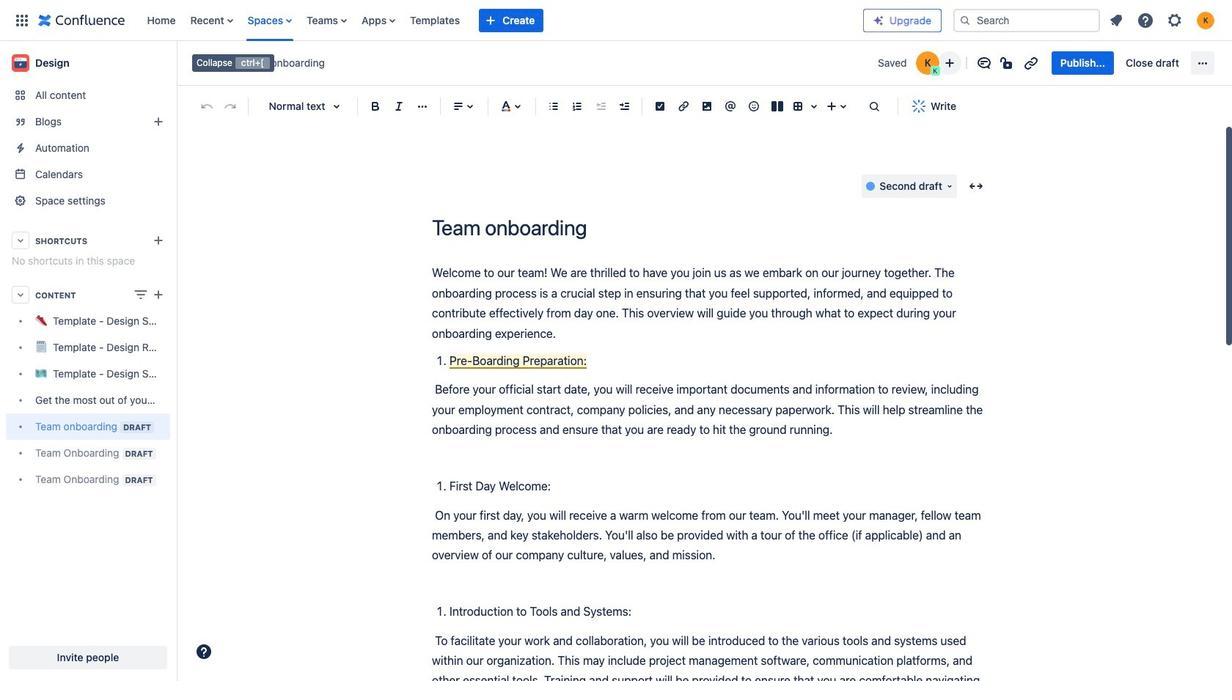 Task type: describe. For each thing, give the bounding box(es) containing it.
text formatting group
[[364, 95, 434, 118]]

layouts image
[[769, 98, 787, 115]]

search image
[[960, 14, 972, 26]]

list for premium "image"
[[1104, 7, 1224, 33]]

Search field
[[954, 8, 1101, 32]]

space element
[[0, 41, 176, 682]]

add image, video, or file image
[[699, 98, 716, 115]]

appswitcher icon image
[[13, 11, 31, 29]]

table size image
[[806, 98, 823, 115]]

find and replace image
[[866, 98, 884, 115]]

add shortcut image
[[150, 232, 167, 250]]

align left image
[[450, 98, 468, 115]]

bullet list ⌘⇧8 image
[[545, 98, 563, 115]]

collapse sidebar image
[[160, 48, 192, 78]]

more image
[[1195, 54, 1212, 72]]

help icon image
[[1138, 11, 1155, 29]]

no restrictions image
[[999, 54, 1017, 72]]

create a blog image
[[150, 113, 167, 131]]

invite to edit image
[[941, 54, 959, 72]]

your profile and preferences image
[[1198, 11, 1215, 29]]

indent tab image
[[616, 98, 633, 115]]

create image
[[150, 286, 167, 304]]



Task type: locate. For each thing, give the bounding box(es) containing it.
copy link image
[[1023, 54, 1041, 72]]

tree inside space element
[[6, 308, 170, 493]]

list formating group
[[542, 95, 636, 118]]

Main content area, start typing to enter text. text field
[[432, 264, 990, 682]]

confluence image
[[38, 11, 125, 29], [38, 11, 125, 29]]

emoji : image
[[746, 98, 763, 115]]

0 horizontal spatial list
[[140, 0, 864, 41]]

list
[[140, 0, 864, 41], [1104, 7, 1224, 33]]

Give this page a title text field
[[432, 216, 990, 240]]

numbered list ⌘⇧7 image
[[569, 98, 586, 115]]

tree
[[6, 308, 170, 493]]

action item [] image
[[652, 98, 669, 115]]

change view image
[[132, 286, 150, 304]]

comment icon image
[[976, 54, 994, 72]]

None search field
[[954, 8, 1101, 32]]

premium image
[[873, 14, 885, 26]]

link ⌘k image
[[675, 98, 693, 115]]

mention @ image
[[722, 98, 740, 115]]

list for appswitcher icon
[[140, 0, 864, 41]]

global element
[[9, 0, 864, 41]]

1 horizontal spatial list
[[1104, 7, 1224, 33]]

italic ⌘i image
[[390, 98, 408, 115]]

bold ⌘b image
[[367, 98, 385, 115]]

group
[[1052, 51, 1189, 75]]

settings icon image
[[1167, 11, 1185, 29]]

more formatting image
[[414, 98, 432, 115]]

notification icon image
[[1108, 11, 1126, 29]]

make page full-width image
[[968, 178, 986, 195]]

banner
[[0, 0, 1233, 41]]

table ⇧⌥t image
[[790, 98, 807, 115]]



Task type: vqa. For each thing, say whether or not it's contained in the screenshot.
Confluence image
yes



